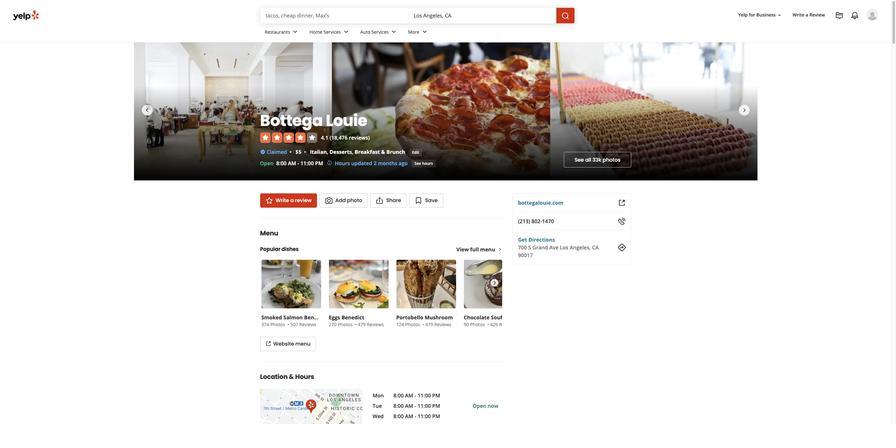 Task type: describe. For each thing, give the bounding box(es) containing it.
more link
[[403, 23, 434, 42]]

see for see all 33k photos
[[575, 156, 584, 164]]

bottegalouie.com
[[518, 200, 564, 207]]

(18,476 reviews) link
[[330, 134, 370, 141]]

11:00 for mon
[[418, 393, 431, 400]]

1470
[[542, 218, 554, 225]]

open for open now
[[473, 403, 486, 410]]

desserts link
[[330, 148, 352, 156]]

home services
[[310, 29, 341, 35]]

hours inside 'element'
[[295, 373, 314, 382]]

wed
[[373, 413, 384, 421]]

426
[[490, 322, 498, 328]]

reviews for benedict
[[367, 322, 384, 328]]

menu element
[[250, 218, 525, 352]]

write for write a review
[[793, 12, 805, 18]]

(213)
[[518, 218, 530, 225]]

add photo
[[335, 197, 362, 204]]

4.1 star rating image
[[260, 133, 317, 143]]

(213) 802-1470
[[518, 218, 554, 225]]

0 vertical spatial previous image
[[143, 106, 151, 114]]

next image for the topmost previous icon
[[741, 106, 748, 114]]

see hours
[[415, 161, 433, 166]]

portobello mushroom 124 photos
[[396, 314, 453, 328]]

photos for eggs benedict
[[338, 322, 353, 328]]

write a review link
[[790, 9, 828, 21]]

see for see hours
[[415, 161, 421, 166]]

mon
[[373, 393, 384, 400]]

reviews for salmon
[[299, 322, 316, 328]]

italian link
[[310, 148, 327, 156]]

edit button
[[409, 149, 422, 157]]

16 claim filled v2 image
[[260, 149, 265, 155]]

reviews for mushroom
[[434, 322, 451, 328]]

chocolate souffle 90 photos
[[464, 314, 509, 328]]

pm for wed
[[432, 413, 440, 421]]

reviews for souffle
[[499, 322, 516, 328]]

24 chevron down v2 image for home services
[[342, 28, 350, 36]]

ca
[[592, 244, 599, 251]]

search image
[[562, 12, 569, 20]]

eggs benedict 270 photos
[[329, 314, 364, 328]]

business
[[756, 12, 776, 18]]

home
[[310, 29, 322, 35]]

a for review
[[290, 197, 294, 204]]

24 external link v2 image
[[618, 199, 626, 207]]

8:00 am - 11:00 pm for tue
[[393, 403, 440, 410]]

portobello
[[396, 314, 423, 322]]

24 phone v2 image
[[618, 218, 626, 226]]

pm for tue
[[432, 403, 440, 410]]

bottega
[[260, 110, 323, 132]]

8:00 for wed
[[393, 413, 404, 421]]

share button
[[370, 194, 407, 208]]

info alert
[[327, 160, 408, 167]]

270
[[329, 322, 337, 328]]

business categories element
[[260, 23, 878, 42]]

700
[[518, 244, 527, 251]]

yelp for business
[[738, 12, 776, 18]]

italian
[[310, 148, 327, 156]]

photos
[[603, 156, 621, 164]]

photo
[[347, 197, 362, 204]]

user actions element
[[733, 8, 887, 48]]

ago
[[399, 160, 408, 167]]

write a review
[[276, 197, 312, 204]]

website menu link
[[260, 337, 316, 352]]

los
[[560, 244, 569, 251]]

am for tue
[[405, 403, 413, 410]]

- for wed
[[415, 413, 416, 421]]

restaurants link
[[260, 23, 304, 42]]

0 vertical spatial menu
[[480, 246, 495, 253]]

auto services
[[360, 29, 389, 35]]

am down $$
[[288, 160, 296, 167]]

bottega louie
[[260, 110, 367, 132]]

open now
[[473, 403, 498, 410]]

eggs
[[329, 314, 340, 322]]

add photo link
[[319, 194, 368, 208]]

grand
[[533, 244, 548, 251]]

write a review
[[793, 12, 825, 18]]

yelp for business button
[[736, 9, 785, 21]]

open 8:00 am - 11:00 pm
[[260, 160, 323, 167]]

website
[[273, 341, 294, 348]]

507 reviews
[[290, 322, 316, 328]]

view
[[456, 246, 469, 253]]

Find text field
[[266, 12, 403, 19]]

0 vertical spatial &
[[381, 148, 385, 156]]

8:00 for mon
[[393, 393, 404, 400]]

benedict inside eggs benedict 270 photos
[[342, 314, 364, 322]]

11:00 for wed
[[418, 413, 431, 421]]

location
[[260, 373, 288, 382]]

services for auto services
[[372, 29, 389, 35]]

24 chevron down v2 image for more
[[421, 28, 429, 36]]

479 reviews for mushroom
[[425, 322, 451, 328]]

2 , from the left
[[352, 148, 353, 156]]

breakfast
[[355, 148, 380, 156]]

share
[[386, 197, 401, 204]]

popular dishes
[[260, 246, 299, 253]]

home services link
[[304, 23, 355, 42]]

notifications image
[[851, 12, 859, 19]]

1 vertical spatial previous image
[[264, 279, 271, 287]]

90
[[464, 322, 469, 328]]

8:00 down claimed
[[276, 160, 287, 167]]

- for tue
[[415, 403, 416, 410]]

24 camera v2 image
[[325, 197, 333, 205]]

get directions link
[[518, 237, 555, 244]]

photo of bottega louie - los angeles, ca, us. bottega louie restaurant interior image
[[129, 43, 332, 181]]

chocolate souffle image
[[464, 260, 524, 309]]

hours updated 2 months ago
[[335, 160, 408, 167]]

507
[[290, 322, 298, 328]]

(18,476
[[330, 134, 348, 141]]

view full menu link
[[456, 246, 502, 253]]

4.1 (18,476 reviews)
[[321, 134, 370, 141]]

124
[[396, 322, 404, 328]]

website menu
[[273, 341, 310, 348]]

reviews)
[[349, 134, 370, 141]]

photos for chocolate souffle
[[470, 322, 485, 328]]

chocolate
[[464, 314, 490, 322]]



Task type: locate. For each thing, give the bounding box(es) containing it.
months
[[378, 160, 397, 167]]

24 chevron down v2 image
[[291, 28, 299, 36], [342, 28, 350, 36], [421, 28, 429, 36]]

am
[[288, 160, 296, 167], [405, 393, 413, 400], [405, 403, 413, 410], [405, 413, 413, 421]]

2 services from the left
[[372, 29, 389, 35]]

portobello mushroom image
[[396, 260, 456, 309]]

479 right 270
[[358, 322, 366, 328]]

view full menu
[[456, 246, 495, 253]]

2 horizontal spatial 24 chevron down v2 image
[[421, 28, 429, 36]]

479 for benedict
[[358, 322, 366, 328]]

2 benedict from the left
[[342, 314, 364, 322]]

0 vertical spatial write
[[793, 12, 805, 18]]

2 reviews from the left
[[367, 322, 384, 328]]

benedict inside smoked salmon benedict 374 photos
[[304, 314, 327, 322]]

3 8:00 am - 11:00 pm from the top
[[393, 413, 440, 421]]

24 chevron down v2 image inside "restaurants" link
[[291, 28, 299, 36]]

desserts
[[330, 148, 352, 156]]

426 reviews
[[490, 322, 516, 328]]

1 8:00 am - 11:00 pm from the top
[[393, 393, 440, 400]]

0 horizontal spatial 479 reviews
[[358, 322, 384, 328]]

next image
[[741, 106, 748, 114], [491, 279, 498, 287]]

2 vertical spatial 8:00 am - 11:00 pm
[[393, 413, 440, 421]]

24 chevron down v2 image right more
[[421, 28, 429, 36]]

1 reviews from the left
[[299, 322, 316, 328]]

ave
[[550, 244, 559, 251]]

none field 'near'
[[414, 12, 551, 19]]

0 horizontal spatial next image
[[491, 279, 498, 287]]

2 8:00 am - 11:00 pm from the top
[[393, 403, 440, 410]]

- for mon
[[415, 393, 416, 400]]

24 chevron down v2 image inside home services link
[[342, 28, 350, 36]]

8:00
[[276, 160, 287, 167], [393, 393, 404, 400], [393, 403, 404, 410], [393, 413, 404, 421]]

see all 33k photos
[[575, 156, 621, 164]]

previous image
[[143, 106, 151, 114], [264, 279, 271, 287]]

photos down smoked at the left
[[270, 322, 285, 328]]

& inside 'element'
[[289, 373, 294, 382]]

$$
[[296, 148, 301, 156]]

14 chevron right outline image
[[498, 248, 502, 252]]

0 vertical spatial open
[[260, 160, 274, 167]]

24 chevron down v2 image right restaurants
[[291, 28, 299, 36]]

services left 24 chevron down v2 image
[[372, 29, 389, 35]]

0 horizontal spatial ,
[[327, 148, 328, 156]]

photos inside portobello mushroom 124 photos
[[405, 322, 420, 328]]

8:00 right the wed
[[393, 413, 404, 421]]

smoked salmon benedict 374 photos
[[261, 314, 327, 328]]

1 vertical spatial menu
[[295, 341, 310, 348]]

see hours link
[[412, 160, 436, 168]]

1 vertical spatial &
[[289, 373, 294, 382]]

photos for portobello mushroom
[[405, 322, 420, 328]]

0 horizontal spatial menu
[[295, 341, 310, 348]]

open inside location & hours 'element'
[[473, 403, 486, 410]]

dishes
[[281, 246, 299, 253]]

restaurants
[[265, 29, 290, 35]]

write for write a review
[[276, 197, 289, 204]]

photo of bottega louie - los angeles, ca, us. bottega louie macarons image
[[550, 43, 758, 181]]

reviews down mushroom
[[434, 322, 451, 328]]

photos inside eggs benedict 270 photos
[[338, 322, 353, 328]]

8:00 am - 11:00 pm for wed
[[393, 413, 440, 421]]

full
[[470, 246, 479, 253]]

1 479 from the left
[[358, 322, 366, 328]]

3 photos from the left
[[405, 322, 420, 328]]

angeles,
[[570, 244, 591, 251]]

None field
[[266, 12, 403, 19], [414, 12, 551, 19]]

pm
[[315, 160, 323, 167], [432, 393, 440, 400], [432, 403, 440, 410], [432, 413, 440, 421]]

1 vertical spatial a
[[290, 197, 294, 204]]

see left hours
[[415, 161, 421, 166]]

8:00 right "mon"
[[393, 393, 404, 400]]

479 reviews for benedict
[[358, 322, 384, 328]]

0 horizontal spatial &
[[289, 373, 294, 382]]

& up months at the left
[[381, 148, 385, 156]]

0 horizontal spatial previous image
[[143, 106, 151, 114]]

1 horizontal spatial 479
[[425, 322, 433, 328]]

Near text field
[[414, 12, 551, 19]]

a for review
[[806, 12, 808, 18]]

am right tue
[[405, 403, 413, 410]]

1 horizontal spatial write
[[793, 12, 805, 18]]

reviews left "124"
[[367, 322, 384, 328]]

0 horizontal spatial a
[[290, 197, 294, 204]]

services for home services
[[324, 29, 341, 35]]

24 star v2 image
[[265, 197, 273, 205]]

projects image
[[836, 12, 843, 19]]

1 vertical spatial open
[[473, 403, 486, 410]]

1 horizontal spatial menu
[[480, 246, 495, 253]]

1 horizontal spatial next image
[[741, 106, 748, 114]]

4 reviews from the left
[[499, 322, 516, 328]]

benedict right eggs
[[342, 314, 364, 322]]

& right location
[[289, 373, 294, 382]]

8:00 am - 11:00 pm for mon
[[393, 393, 440, 400]]

3 reviews from the left
[[434, 322, 451, 328]]

2 479 reviews from the left
[[425, 322, 451, 328]]

0 horizontal spatial 24 chevron down v2 image
[[291, 28, 299, 36]]

1 horizontal spatial 24 chevron down v2 image
[[342, 28, 350, 36]]

0 vertical spatial 8:00 am - 11:00 pm
[[393, 393, 440, 400]]

see
[[575, 156, 584, 164], [415, 161, 421, 166]]

8:00 am - 11:00 pm
[[393, 393, 440, 400], [393, 403, 440, 410], [393, 413, 440, 421]]

11:00 for tue
[[418, 403, 431, 410]]

2 479 from the left
[[425, 322, 433, 328]]

review
[[295, 197, 312, 204]]

24 share v2 image
[[376, 197, 384, 205]]

benedict up 507 reviews
[[304, 314, 327, 322]]

edit
[[412, 150, 419, 155]]

1 horizontal spatial none field
[[414, 12, 551, 19]]

hours up map image
[[295, 373, 314, 382]]

benedict
[[304, 314, 327, 322], [342, 314, 364, 322]]

,
[[327, 148, 328, 156], [352, 148, 353, 156]]

location & hours element
[[250, 362, 514, 425]]

reviews down souffle
[[499, 322, 516, 328]]

1 photos from the left
[[270, 322, 285, 328]]

pm for mon
[[432, 393, 440, 400]]

24 chevron down v2 image
[[390, 28, 398, 36]]

24 save outline v2 image
[[415, 197, 423, 205]]

hours inside info alert
[[335, 160, 350, 167]]

0 horizontal spatial hours
[[295, 373, 314, 382]]

24 directions v2 image
[[618, 244, 626, 252]]

maria w. image
[[867, 9, 878, 20]]

open for open 8:00 am - 11:00 pm
[[260, 160, 274, 167]]

write right the 24 star v2 icon
[[276, 197, 289, 204]]

1 , from the left
[[327, 148, 328, 156]]

1 vertical spatial next image
[[491, 279, 498, 287]]

photos inside smoked salmon benedict 374 photos
[[270, 322, 285, 328]]

smoked salmon benedict image
[[261, 260, 321, 309]]

0 horizontal spatial benedict
[[304, 314, 327, 322]]

yelp
[[738, 12, 748, 18]]

, down (18,476 reviews) link
[[352, 148, 353, 156]]

1 horizontal spatial open
[[473, 403, 486, 410]]

-
[[298, 160, 299, 167], [415, 393, 416, 400], [415, 403, 416, 410], [415, 413, 416, 421]]

&
[[381, 148, 385, 156], [289, 373, 294, 382]]

menu
[[480, 246, 495, 253], [295, 341, 310, 348]]

photos inside chocolate souffle 90 photos
[[470, 322, 485, 328]]

479 reviews left "124"
[[358, 322, 384, 328]]

90017
[[518, 252, 533, 259]]

8:00 right tue
[[393, 403, 404, 410]]

1 horizontal spatial previous image
[[264, 279, 271, 287]]

1 benedict from the left
[[304, 314, 327, 322]]

, up 16 info v2 icon
[[327, 148, 328, 156]]

1 horizontal spatial a
[[806, 12, 808, 18]]

reviews right 507 at the left
[[299, 322, 316, 328]]

0 horizontal spatial none field
[[266, 12, 403, 19]]

1 horizontal spatial benedict
[[342, 314, 364, 322]]

1 horizontal spatial &
[[381, 148, 385, 156]]

get
[[518, 237, 527, 244]]

directions
[[529, 237, 555, 244]]

374
[[261, 322, 269, 328]]

services right home
[[324, 29, 341, 35]]

0 horizontal spatial open
[[260, 160, 274, 167]]

11:00
[[301, 160, 314, 167], [418, 393, 431, 400], [418, 403, 431, 410], [418, 413, 431, 421]]

16 info v2 image
[[327, 161, 332, 166]]

breakfast & brunch link
[[355, 148, 405, 156]]

tue
[[373, 403, 382, 410]]

see all 33k photos link
[[564, 152, 631, 168]]

am for wed
[[405, 413, 413, 421]]

802-
[[532, 218, 542, 225]]

4 photos from the left
[[470, 322, 485, 328]]

1 none field from the left
[[266, 12, 403, 19]]

0 vertical spatial next image
[[741, 106, 748, 114]]

add
[[335, 197, 346, 204]]

1 vertical spatial write
[[276, 197, 289, 204]]

1 horizontal spatial hours
[[335, 160, 350, 167]]

see left all
[[575, 156, 584, 164]]

1 vertical spatial hours
[[295, 373, 314, 382]]

24 chevron down v2 image left auto
[[342, 28, 350, 36]]

1 horizontal spatial services
[[372, 29, 389, 35]]

auto
[[360, 29, 370, 35]]

next image for bottommost previous icon
[[491, 279, 498, 287]]

479
[[358, 322, 366, 328], [425, 322, 433, 328]]

photos down portobello
[[405, 322, 420, 328]]

None search field
[[261, 8, 576, 23]]

0 horizontal spatial write
[[276, 197, 289, 204]]

2 24 chevron down v2 image from the left
[[342, 28, 350, 36]]

write a review link
[[260, 194, 317, 208]]

0 horizontal spatial 479
[[358, 322, 366, 328]]

photo of bottega louie - los angeles, ca, us. bottega louie pepperoni pizza image
[[332, 43, 550, 181]]

write inside write a review link
[[276, 197, 289, 204]]

for
[[749, 12, 755, 18]]

none field find
[[266, 12, 403, 19]]

16 chevron down v2 image
[[777, 13, 782, 18]]

479 reviews down mushroom
[[425, 322, 451, 328]]

photos
[[270, 322, 285, 328], [338, 322, 353, 328], [405, 322, 420, 328], [470, 322, 485, 328]]

open down "16 claim filled v2" image
[[260, 160, 274, 167]]

hours
[[422, 161, 433, 166]]

menu left 14 chevron right outline icon
[[480, 246, 495, 253]]

review
[[810, 12, 825, 18]]

write inside write a review link
[[793, 12, 805, 18]]

1 services from the left
[[324, 29, 341, 35]]

479 down mushroom
[[425, 322, 433, 328]]

am for mon
[[405, 393, 413, 400]]

1 vertical spatial 8:00 am - 11:00 pm
[[393, 403, 440, 410]]

2 photos from the left
[[338, 322, 353, 328]]

reviews
[[299, 322, 316, 328], [367, 322, 384, 328], [434, 322, 451, 328], [499, 322, 516, 328]]

claimed
[[267, 148, 287, 156]]

brunch
[[387, 148, 405, 156]]

0 horizontal spatial services
[[324, 29, 341, 35]]

map image
[[260, 390, 362, 425]]

hours down the desserts
[[335, 160, 350, 167]]

auto services link
[[355, 23, 403, 42]]

1 horizontal spatial 479 reviews
[[425, 322, 451, 328]]

0 vertical spatial a
[[806, 12, 808, 18]]

italian , desserts , breakfast & brunch
[[310, 148, 405, 156]]

1 24 chevron down v2 image from the left
[[291, 28, 299, 36]]

popular
[[260, 246, 280, 253]]

menu right website
[[295, 341, 310, 348]]

16 external link v2 image
[[266, 342, 271, 347]]

8:00 for tue
[[393, 403, 404, 410]]

2
[[374, 160, 377, 167]]

2 none field from the left
[[414, 12, 551, 19]]

0 vertical spatial hours
[[335, 160, 350, 167]]

save button
[[409, 194, 443, 208]]

24 chevron down v2 image for restaurants
[[291, 28, 299, 36]]

am right the wed
[[405, 413, 413, 421]]

479 reviews
[[358, 322, 384, 328], [425, 322, 451, 328]]

eggs benedict image
[[329, 260, 389, 309]]

1 horizontal spatial see
[[575, 156, 584, 164]]

1 horizontal spatial ,
[[352, 148, 353, 156]]

photos down the 'chocolate'
[[470, 322, 485, 328]]

a
[[806, 12, 808, 18], [290, 197, 294, 204]]

479 for mushroom
[[425, 322, 433, 328]]

now
[[488, 403, 498, 410]]

1 479 reviews from the left
[[358, 322, 384, 328]]

smoked
[[261, 314, 282, 322]]

0 horizontal spatial see
[[415, 161, 421, 166]]

photos right 270
[[338, 322, 353, 328]]

write
[[793, 12, 805, 18], [276, 197, 289, 204]]

save
[[425, 197, 438, 204]]

24 chevron down v2 image inside more link
[[421, 28, 429, 36]]

more
[[408, 29, 419, 35]]

salmon
[[283, 314, 303, 322]]

get directions 700 s grand ave los angeles, ca 90017
[[518, 237, 599, 259]]

open left now
[[473, 403, 486, 410]]

am right "mon"
[[405, 393, 413, 400]]

s
[[528, 244, 531, 251]]

3 24 chevron down v2 image from the left
[[421, 28, 429, 36]]

write left review
[[793, 12, 805, 18]]



Task type: vqa. For each thing, say whether or not it's contained in the screenshot.
Bottega
yes



